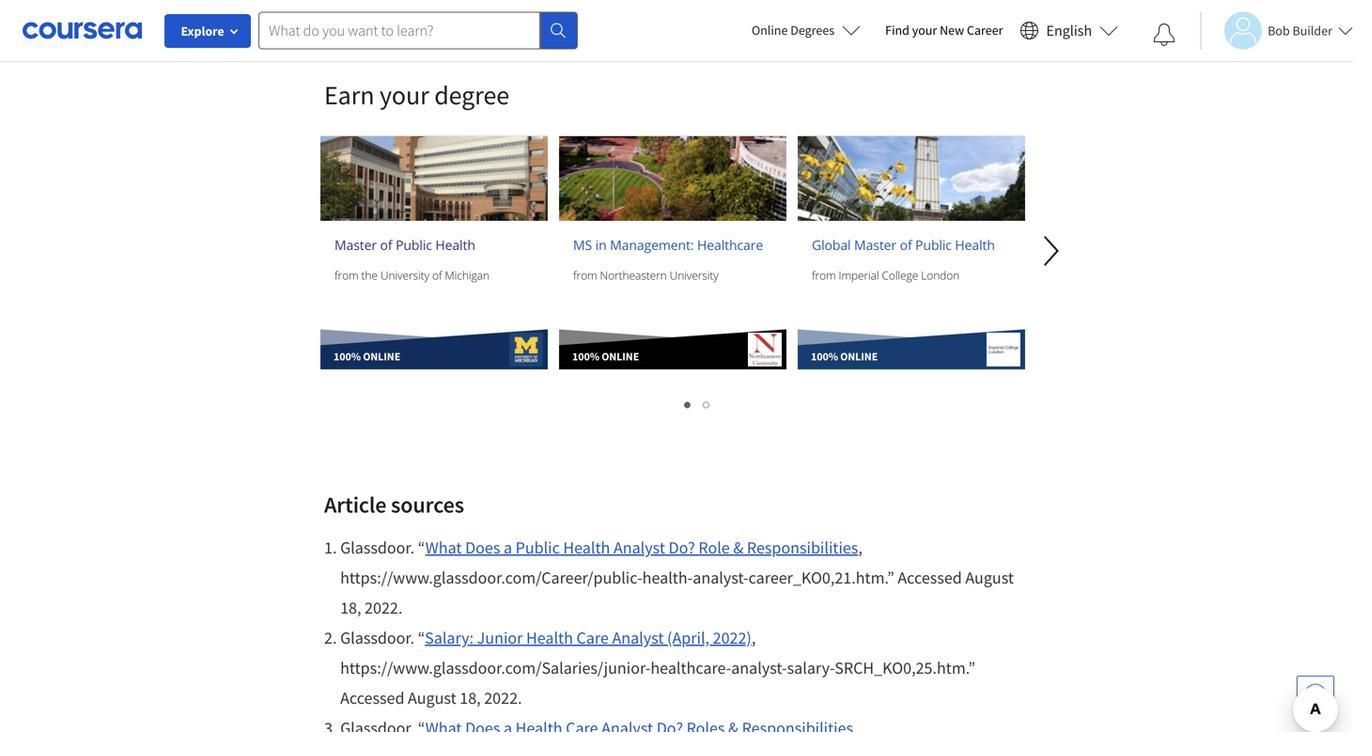 Task type: vqa. For each thing, say whether or not it's contained in the screenshot.
the Rakuten Opt-Out link for 3 months
no



Task type: locate. For each thing, give the bounding box(es) containing it.
university down ms in management: healthcare link
[[670, 267, 719, 283]]

1 horizontal spatial master
[[854, 236, 896, 254]]

. down 1 .
[[333, 627, 337, 648]]

1 university from the left
[[380, 267, 429, 283]]

0 vertical spatial analyst-
[[693, 567, 749, 588]]

salary: junior health care analyst (april, 2022) link
[[425, 627, 752, 648]]

2
[[703, 392, 713, 416], [324, 627, 333, 648]]

2 100% online from the left
[[572, 349, 639, 364]]

glassdoor. down article sources
[[340, 537, 415, 558]]

earn your degree carousel element
[[228, 22, 1269, 428]]

1 horizontal spatial 1
[[685, 392, 694, 416]]

0 horizontal spatial from
[[335, 267, 358, 283]]

glassdoor.
[[340, 537, 415, 558], [340, 627, 415, 648]]

2 list item from the top
[[324, 623, 1029, 713]]

1 glassdoor. from the top
[[340, 537, 415, 558]]

, for what does a public health analyst do? role & responsibilities
[[858, 537, 862, 558]]

university for the
[[380, 267, 429, 283]]

1 horizontal spatial ,
[[858, 537, 862, 558]]

0 vertical spatial list
[[324, 390, 1029, 418]]

, for salary: junior health care analyst (april, 2022)
[[752, 627, 756, 648]]

100%
[[334, 349, 361, 364], [572, 349, 599, 364], [811, 349, 838, 364]]

0 horizontal spatial 100%
[[334, 349, 361, 364]]

analyst right care
[[612, 627, 664, 648]]

from for global master of public health
[[812, 267, 836, 283]]

1 vertical spatial 1
[[324, 537, 333, 558]]

2 .
[[324, 627, 340, 648]]

1 vertical spatial 2
[[324, 627, 333, 648]]

public
[[396, 236, 432, 254], [915, 236, 952, 254], [516, 537, 560, 558]]

earn your degree
[[324, 78, 509, 111]]

analyst- down role
[[693, 567, 749, 588]]

0 vertical spatial ,
[[858, 537, 862, 558]]

2 100% from the left
[[572, 349, 599, 364]]

health inside the master of public health link
[[435, 236, 475, 254]]

career
[[967, 22, 1003, 39]]

glassdoor. left salary: at the bottom
[[340, 627, 415, 648]]

of up from the university of michigan
[[380, 236, 392, 254]]

0 horizontal spatial ,
[[752, 627, 756, 648]]

1
[[685, 392, 694, 416], [324, 537, 333, 558]]

1 vertical spatial accessed
[[340, 687, 404, 709]]

0 horizontal spatial online
[[363, 349, 400, 364]]

100% online right university of michigan icon
[[572, 349, 639, 364]]

0 horizontal spatial 2022.
[[365, 597, 402, 618]]

1 vertical spatial 2022.
[[484, 687, 522, 709]]

1 horizontal spatial 2022.
[[484, 687, 522, 709]]

0 horizontal spatial of
[[380, 236, 392, 254]]

health up london
[[955, 236, 995, 254]]

1 vertical spatial analyst-
[[731, 657, 787, 678]]

public up from the university of michigan
[[396, 236, 432, 254]]

. down article
[[333, 537, 337, 558]]

online
[[363, 349, 400, 364], [602, 349, 639, 364], [840, 349, 878, 364]]

1 horizontal spatial 100% online
[[572, 349, 639, 364]]

ms in management: healthcare link
[[573, 235, 772, 255]]

health
[[435, 236, 475, 254], [955, 236, 995, 254], [563, 537, 610, 558], [526, 627, 573, 648]]

1 vertical spatial "
[[418, 627, 425, 648]]

from down ms
[[573, 267, 597, 283]]

1 horizontal spatial online
[[602, 349, 639, 364]]

online down 'northeastern'
[[602, 349, 639, 364]]

analyst- inside , https://www.glassdoor.com/career/public-health-analyst-career_ko0,21.htm." accessed august 18, 2022.
[[693, 567, 749, 588]]

of inside the master of public health link
[[380, 236, 392, 254]]

1 horizontal spatial august
[[965, 567, 1014, 588]]

list inside earn your degree carousel element
[[324, 390, 1029, 418]]

0 vertical spatial "
[[418, 537, 425, 558]]

2 . from the top
[[333, 627, 337, 648]]

3 100% online from the left
[[811, 349, 878, 364]]

master inside global master of public health link
[[854, 236, 896, 254]]

1 horizontal spatial 100%
[[572, 349, 599, 364]]

1 list item from the top
[[324, 533, 1029, 623]]

2022)
[[713, 627, 752, 648]]

from
[[335, 267, 358, 283], [573, 267, 597, 283], [812, 267, 836, 283]]

1 horizontal spatial 2
[[703, 392, 713, 416]]

100% online for in
[[572, 349, 639, 364]]

https://www.glassdoor.com/salaries/junior-
[[340, 657, 651, 678]]

. for 2
[[333, 627, 337, 648]]

accessed inside , https://www.glassdoor.com/salaries/junior-healthcare-analyst-salary-srch_ko0,25.htm." accessed august 18, 2022.
[[340, 687, 404, 709]]

global master of public health link
[[812, 235, 1011, 255]]

1 down article
[[324, 537, 333, 558]]

online down "the"
[[363, 349, 400, 364]]

100% online down "the"
[[334, 349, 400, 364]]

health up michigan
[[435, 236, 475, 254]]

1 100% from the left
[[334, 349, 361, 364]]

accessed inside , https://www.glassdoor.com/career/public-health-analyst-career_ko0,21.htm." accessed august 18, 2022.
[[898, 567, 962, 588]]

2 " from the top
[[418, 627, 425, 648]]

northeastern university image
[[559, 136, 787, 221]]

degree
[[434, 78, 509, 111]]

" left "junior"
[[418, 627, 425, 648]]

0 vertical spatial august
[[965, 567, 1014, 588]]

1 master from the left
[[335, 236, 377, 254]]

18, down the https://www.glassdoor.com/salaries/junior-
[[460, 687, 481, 709]]

master up "the"
[[335, 236, 377, 254]]

of left michigan
[[432, 267, 442, 283]]

2 right 1 button
[[703, 392, 713, 416]]

1 vertical spatial ,
[[752, 627, 756, 648]]

2 down 1 .
[[324, 627, 333, 648]]

health left care
[[526, 627, 573, 648]]

from down global
[[812, 267, 836, 283]]

0 horizontal spatial 2
[[324, 627, 333, 648]]

ms
[[573, 236, 592, 254]]

list
[[324, 390, 1029, 418], [324, 533, 1029, 732]]

of
[[380, 236, 392, 254], [900, 236, 912, 254], [432, 267, 442, 283]]

global
[[812, 236, 851, 254]]

2022. inside , https://www.glassdoor.com/salaries/junior-healthcare-analyst-salary-srch_ko0,25.htm." accessed august 18, 2022.
[[484, 687, 522, 709]]

.
[[333, 537, 337, 558], [333, 627, 337, 648]]

global master of public health
[[812, 236, 995, 254]]

1 horizontal spatial from
[[573, 267, 597, 283]]

from imperial college london
[[812, 267, 960, 283]]

1 inside button
[[685, 392, 694, 416]]

show notifications image
[[1153, 23, 1176, 46]]

3 online from the left
[[840, 349, 878, 364]]

bob builder button
[[1200, 12, 1353, 49]]

your
[[912, 22, 937, 39]]

1 vertical spatial .
[[333, 627, 337, 648]]

2 horizontal spatial from
[[812, 267, 836, 283]]

michigan
[[445, 267, 489, 283]]

analyst- inside , https://www.glassdoor.com/salaries/junior-healthcare-analyst-salary-srch_ko0,25.htm." accessed august 18, 2022.
[[731, 657, 787, 678]]

accessed
[[898, 567, 962, 588], [340, 687, 404, 709]]

2 list from the top
[[324, 533, 1029, 732]]

analyst-
[[693, 567, 749, 588], [731, 657, 787, 678]]

northeastern university image
[[748, 333, 782, 366]]

&
[[733, 537, 744, 558]]

1 " from the top
[[418, 537, 425, 558]]

1 . from the top
[[333, 537, 337, 558]]

northeastern
[[600, 267, 667, 283]]

health right a
[[563, 537, 610, 558]]

new
[[940, 22, 964, 39]]

1 vertical spatial glassdoor.
[[340, 627, 415, 648]]

the
[[361, 267, 378, 283]]

master of public health link
[[335, 235, 534, 255]]

18,
[[340, 597, 361, 618], [460, 687, 481, 709]]

2 online from the left
[[602, 349, 639, 364]]

master up from imperial college london
[[854, 236, 896, 254]]

master
[[335, 236, 377, 254], [854, 236, 896, 254]]

care
[[577, 627, 609, 648]]

your
[[380, 78, 429, 111]]

" for salary:
[[418, 627, 425, 648]]

100% online right northeastern university icon on the right of page
[[811, 349, 878, 364]]

0 horizontal spatial august
[[408, 687, 456, 709]]

0 vertical spatial 18,
[[340, 597, 361, 618]]

university
[[380, 267, 429, 283], [670, 267, 719, 283]]

0 horizontal spatial 1
[[324, 537, 333, 558]]

0 horizontal spatial accessed
[[340, 687, 404, 709]]

" down sources
[[418, 537, 425, 558]]

0 horizontal spatial university
[[380, 267, 429, 283]]

find your new career link
[[876, 19, 1013, 42]]

2 from from the left
[[573, 267, 597, 283]]

, inside , https://www.glassdoor.com/salaries/junior-healthcare-analyst-salary-srch_ko0,25.htm." accessed august 18, 2022.
[[752, 627, 756, 648]]

2 master from the left
[[854, 236, 896, 254]]

1 .
[[324, 537, 340, 558]]

2 horizontal spatial 100%
[[811, 349, 838, 364]]

list item
[[324, 533, 1029, 623], [324, 623, 1029, 713]]

1 list from the top
[[324, 390, 1029, 418]]

analyst up health- at the bottom of page
[[614, 537, 665, 558]]

None search field
[[258, 12, 578, 49]]

university down master of public health
[[380, 267, 429, 283]]

2 horizontal spatial online
[[840, 349, 878, 364]]

0 vertical spatial 2022.
[[365, 597, 402, 618]]

accessed down "2 ."
[[340, 687, 404, 709]]

august
[[965, 567, 1014, 588], [408, 687, 456, 709]]

,
[[858, 537, 862, 558], [752, 627, 756, 648]]

0 vertical spatial 1
[[685, 392, 694, 416]]

0 vertical spatial .
[[333, 537, 337, 558]]

of up college
[[900, 236, 912, 254]]

health inside global master of public health link
[[955, 236, 995, 254]]

18, up "2 ."
[[340, 597, 361, 618]]

, right (april,
[[752, 627, 756, 648]]

0 horizontal spatial 18,
[[340, 597, 361, 618]]

accessed up srch_ko0,25.htm." at the right of page
[[898, 567, 962, 588]]

public right a
[[516, 537, 560, 558]]

2 university from the left
[[670, 267, 719, 283]]

1 left 2 button
[[685, 392, 694, 416]]

explore button
[[164, 14, 251, 48]]

1 horizontal spatial university
[[670, 267, 719, 283]]

analyst
[[614, 537, 665, 558], [612, 627, 664, 648]]

1 100% online from the left
[[334, 349, 400, 364]]

online
[[752, 22, 788, 39]]

master inside the master of public health link
[[335, 236, 377, 254]]

1 vertical spatial 18,
[[460, 687, 481, 709]]

builder
[[1293, 22, 1332, 39]]

100% for ms
[[572, 349, 599, 364]]

0 horizontal spatial 100% online
[[334, 349, 400, 364]]

3 from from the left
[[812, 267, 836, 283]]

0 vertical spatial accessed
[[898, 567, 962, 588]]

0 vertical spatial analyst
[[614, 537, 665, 558]]

0 vertical spatial 2
[[703, 392, 713, 416]]

1 online from the left
[[363, 349, 400, 364]]

next slide image
[[1029, 228, 1074, 273]]

online for in
[[602, 349, 639, 364]]

online down imperial
[[840, 349, 878, 364]]

1 vertical spatial august
[[408, 687, 456, 709]]

1 vertical spatial analyst
[[612, 627, 664, 648]]

" for what
[[418, 537, 425, 558]]

0 vertical spatial glassdoor.
[[340, 537, 415, 558]]

analyst- down 2022)
[[731, 657, 787, 678]]

public up london
[[915, 236, 952, 254]]

2022.
[[365, 597, 402, 618], [484, 687, 522, 709]]

1 horizontal spatial 18,
[[460, 687, 481, 709]]

2 inside button
[[703, 392, 713, 416]]

2 horizontal spatial of
[[900, 236, 912, 254]]

2 glassdoor. from the top
[[340, 627, 415, 648]]

, inside , https://www.glassdoor.com/career/public-health-analyst-career_ko0,21.htm." accessed august 18, 2022.
[[858, 537, 862, 558]]

2 button
[[698, 390, 716, 418]]

2 horizontal spatial 100% online
[[811, 349, 878, 364]]

from left "the"
[[335, 267, 358, 283]]

1 vertical spatial list
[[324, 533, 1029, 732]]

3 100% from the left
[[811, 349, 838, 364]]

100% online
[[334, 349, 400, 364], [572, 349, 639, 364], [811, 349, 878, 364]]

0 horizontal spatial master
[[335, 236, 377, 254]]

1 horizontal spatial accessed
[[898, 567, 962, 588]]

"
[[418, 537, 425, 558], [418, 627, 425, 648]]

, up career_ko0,21.htm." in the bottom of the page
[[858, 537, 862, 558]]

100% for master
[[334, 349, 361, 364]]



Task type: describe. For each thing, give the bounding box(es) containing it.
junior
[[477, 627, 523, 648]]

find
[[885, 22, 910, 39]]

salary:
[[425, 627, 474, 648]]

18, inside , https://www.glassdoor.com/salaries/junior-healthcare-analyst-salary-srch_ko0,25.htm." accessed august 18, 2022.
[[460, 687, 481, 709]]

a
[[504, 537, 512, 558]]

from northeastern university
[[573, 267, 719, 283]]

list item containing 2
[[324, 623, 1029, 713]]

article
[[324, 491, 387, 519]]

analyst- for 2022)
[[731, 657, 787, 678]]

english
[[1046, 21, 1092, 40]]

https://www.glassdoor.com/career/public-
[[340, 567, 642, 588]]

list item containing 1
[[324, 533, 1029, 623]]

college
[[882, 267, 918, 283]]

role
[[699, 537, 730, 558]]

university of michigan image
[[509, 333, 543, 366]]

, https://www.glassdoor.com/career/public-health-analyst-career_ko0,21.htm." accessed august 18, 2022.
[[340, 537, 1014, 618]]

imperial
[[839, 267, 879, 283]]

1 button
[[679, 390, 698, 418]]

18, inside , https://www.glassdoor.com/career/public-health-analyst-career_ko0,21.htm." accessed august 18, 2022.
[[340, 597, 361, 618]]

responsibilities
[[747, 537, 858, 558]]

do?
[[669, 537, 695, 558]]

does
[[465, 537, 500, 558]]

health-
[[642, 567, 693, 588]]

2 for 2
[[703, 392, 713, 416]]

bob builder
[[1268, 22, 1332, 39]]

analyst- for do?
[[693, 567, 749, 588]]

What do you want to learn? text field
[[258, 12, 540, 49]]

glassdoor. for glassdoor. " salary: junior health care analyst (april, 2022)
[[340, 627, 415, 648]]

of inside global master of public health link
[[900, 236, 912, 254]]

2 for 2 .
[[324, 627, 333, 648]]

srch_ko0,25.htm."
[[835, 657, 975, 678]]

explore
[[181, 23, 224, 39]]

1 horizontal spatial of
[[432, 267, 442, 283]]

article sources
[[324, 491, 464, 519]]

2022. inside , https://www.glassdoor.com/career/public-health-analyst-career_ko0,21.htm." accessed august 18, 2022.
[[365, 597, 402, 618]]

. for 1
[[333, 537, 337, 558]]

healthcare-
[[651, 657, 731, 678]]

bob
[[1268, 22, 1290, 39]]

english button
[[1013, 0, 1126, 61]]

master of public health
[[335, 236, 475, 254]]

100% online for of
[[334, 349, 400, 364]]

imperial college london image
[[798, 136, 1025, 221]]

find your new career
[[885, 22, 1003, 39]]

august inside , https://www.glassdoor.com/salaries/junior-healthcare-analyst-salary-srch_ko0,25.htm." accessed august 18, 2022.
[[408, 687, 456, 709]]

university of michigan image
[[320, 136, 548, 221]]

in
[[595, 236, 607, 254]]

management:
[[610, 236, 694, 254]]

glassdoor. " what does a public health analyst do? role & responsibilities
[[340, 537, 858, 558]]

coursera image
[[23, 15, 142, 45]]

london
[[921, 267, 960, 283]]

august inside , https://www.glassdoor.com/career/public-health-analyst-career_ko0,21.htm." accessed august 18, 2022.
[[965, 567, 1014, 588]]

help center image
[[1304, 683, 1327, 706]]

, https://www.glassdoor.com/salaries/junior-healthcare-analyst-salary-srch_ko0,25.htm." accessed august 18, 2022.
[[340, 627, 975, 709]]

(april,
[[667, 627, 709, 648]]

online for master
[[840, 349, 878, 364]]

from the university of michigan
[[335, 267, 489, 283]]

glassdoor. " salary: junior health care analyst (april, 2022)
[[340, 627, 752, 648]]

online for of
[[363, 349, 400, 364]]

1 from from the left
[[335, 267, 358, 283]]

from for ms in management: healthcare
[[573, 267, 597, 283]]

imperial college london image
[[987, 333, 1020, 366]]

2 horizontal spatial public
[[915, 236, 952, 254]]

salary-
[[787, 657, 835, 678]]

1 horizontal spatial public
[[516, 537, 560, 558]]

1 for 1 .
[[324, 537, 333, 558]]

online degrees
[[752, 22, 835, 39]]

university for northeastern
[[670, 267, 719, 283]]

100% online for master
[[811, 349, 878, 364]]

degrees
[[790, 22, 835, 39]]

what
[[425, 537, 462, 558]]

online degrees button
[[737, 9, 876, 51]]

career_ko0,21.htm."
[[749, 567, 894, 588]]

0 horizontal spatial public
[[396, 236, 432, 254]]

100% for global
[[811, 349, 838, 364]]

what does a public health analyst do? role & responsibilities link
[[425, 537, 858, 558]]

earn
[[324, 78, 374, 111]]

glassdoor. for glassdoor. " what does a public health analyst do? role & responsibilities
[[340, 537, 415, 558]]

ms in management: healthcare
[[573, 236, 763, 254]]

sources
[[391, 491, 464, 519]]

healthcare
[[697, 236, 763, 254]]

1 for 1
[[685, 392, 694, 416]]



